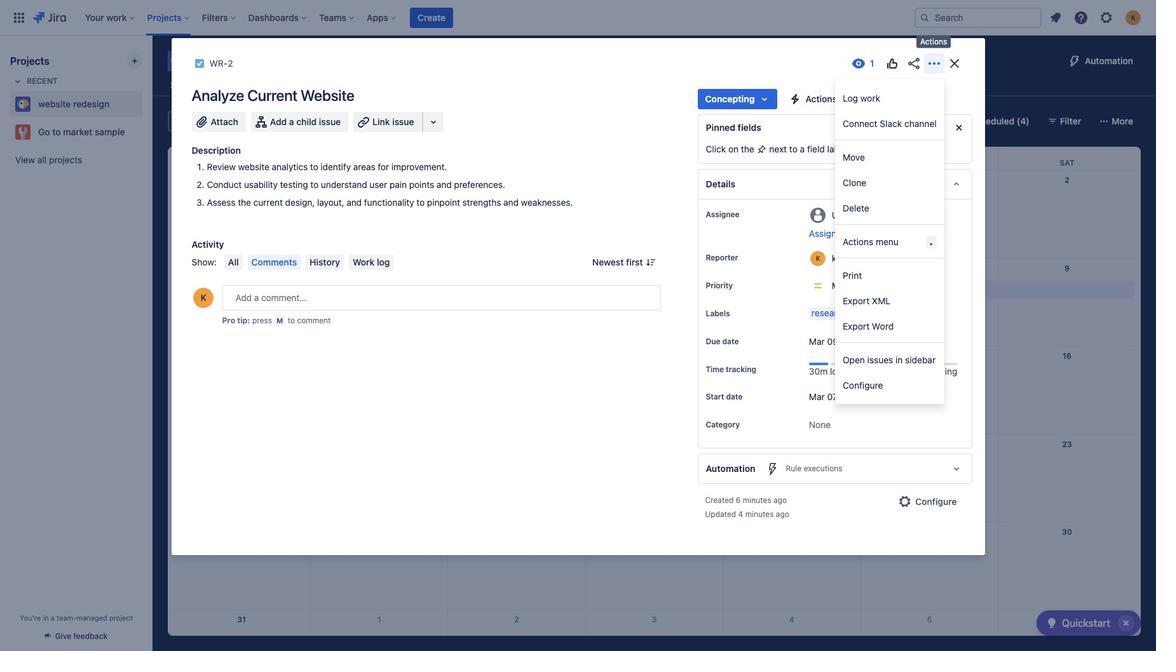 Task type: vqa. For each thing, say whether or not it's contained in the screenshot.
expand image
no



Task type: locate. For each thing, give the bounding box(es) containing it.
assign to me
[[809, 228, 862, 239]]

0 vertical spatial 4 link
[[369, 259, 390, 279]]

assess the current design, layout, and functionality to pinpoint strengths and weaknesses.
[[207, 197, 573, 208]]

0 horizontal spatial a
[[51, 614, 55, 622]]

1 group from the top
[[835, 81, 945, 140]]

sat
[[1060, 158, 1075, 168]]

collapse recent projects image
[[10, 74, 25, 89]]

quickstart button
[[1037, 611, 1141, 636]]

1 vertical spatial date
[[726, 393, 743, 402]]

time tracking
[[706, 365, 757, 375]]

4 link
[[369, 259, 390, 279], [782, 611, 802, 631]]

configure link
[[835, 373, 945, 398], [893, 492, 965, 513]]

create
[[418, 12, 446, 23]]

1 horizontal spatial the
[[741, 144, 755, 155]]

to right go
[[52, 127, 61, 137]]

link
[[373, 116, 390, 127]]

1 export from the top
[[843, 295, 870, 306]]

1 vertical spatial ago
[[776, 510, 790, 520]]

mar for mar 09, 2024
[[809, 336, 825, 347]]

automation inside button
[[1085, 55, 1134, 66]]

4 group from the top
[[835, 343, 945, 402]]

mar for mar 07, 2024
[[809, 392, 825, 403]]

export for export xml
[[843, 295, 870, 306]]

1 vertical spatial 4
[[739, 510, 743, 520]]

1 vertical spatial automation
[[706, 464, 756, 475]]

group containing log work
[[835, 81, 945, 140]]

0 vertical spatial 4
[[377, 264, 382, 273]]

history button
[[306, 255, 344, 270]]

minutes right created
[[743, 496, 772, 506]]

6 link right first
[[644, 259, 665, 279]]

6 right first
[[652, 264, 657, 273]]

1 vertical spatial export
[[843, 321, 870, 332]]

you're in a team-managed project
[[20, 614, 133, 622]]

website redesign link
[[10, 92, 137, 117]]

link web pages and more image
[[426, 114, 441, 130]]

pinned fields
[[706, 122, 762, 133]]

configure link down 22 'link'
[[893, 492, 965, 513]]

assess
[[207, 197, 236, 208]]

actions menu
[[843, 236, 899, 247]]

previous month image
[[793, 114, 808, 129]]

3 row from the top
[[173, 346, 1136, 434]]

row containing 21
[[173, 434, 1136, 522]]

1 vertical spatial a
[[800, 144, 805, 155]]

0 vertical spatial export
[[843, 295, 870, 306]]

description
[[192, 145, 241, 156]]

menu bar
[[222, 255, 396, 270]]

0 vertical spatial analyze current website
[[192, 86, 355, 104]]

open issues in sidebar
[[843, 354, 936, 365]]

website inside analyze current website dialog
[[238, 162, 270, 172]]

show:
[[192, 257, 217, 268]]

jira image
[[33, 10, 66, 25], [33, 10, 66, 25]]

1 horizontal spatial in
[[896, 354, 903, 365]]

website redesign up board
[[193, 52, 308, 70]]

2 vertical spatial a
[[51, 614, 55, 622]]

redesign right copy link to issue image
[[249, 52, 308, 70]]

1 vertical spatial actions
[[806, 93, 837, 104]]

column header
[[448, 147, 586, 170]]

today
[[849, 116, 874, 127]]

website redesign up the market
[[38, 99, 110, 109]]

the
[[741, 144, 755, 155], [238, 197, 251, 208]]

website down print
[[840, 284, 874, 295]]

1 horizontal spatial 2 link
[[1057, 170, 1078, 191]]

0 horizontal spatial 6 link
[[644, 259, 665, 279]]

1 vertical spatial 2
[[1065, 175, 1070, 185]]

4 row from the top
[[173, 434, 1136, 522]]

2 export from the top
[[843, 321, 870, 332]]

analyze inside analyze current website button
[[770, 284, 803, 295]]

1 horizontal spatial 4 link
[[782, 611, 802, 631]]

1 vertical spatial 6
[[736, 496, 741, 506]]

1 vertical spatial mar
[[809, 392, 825, 403]]

mar left 09,
[[809, 336, 825, 347]]

actions for actions menu
[[843, 236, 874, 247]]

created
[[705, 496, 734, 506]]

5
[[927, 616, 932, 625]]

0 horizontal spatial the
[[238, 197, 251, 208]]

0 horizontal spatial automation
[[706, 464, 756, 475]]

date right start
[[726, 393, 743, 402]]

2024 right 07,
[[842, 392, 863, 403]]

date for mar 07, 2024
[[726, 393, 743, 402]]

sun link
[[231, 147, 252, 170]]

2 horizontal spatial 6
[[1065, 616, 1070, 625]]

1 mar from the top
[[809, 336, 825, 347]]

1 vertical spatial website redesign
[[38, 99, 110, 109]]

1 horizontal spatial website redesign
[[193, 52, 308, 70]]

menu bar containing all
[[222, 255, 396, 270]]

2 vertical spatial 4
[[790, 616, 795, 625]]

0 horizontal spatial redesign
[[73, 99, 110, 109]]

log work button
[[835, 85, 945, 111]]

22
[[925, 440, 935, 449]]

2 horizontal spatial 4
[[790, 616, 795, 625]]

to right 'testing'
[[310, 179, 319, 190]]

6 right created
[[736, 496, 741, 506]]

15
[[925, 352, 934, 361]]

4
[[377, 264, 382, 273], [739, 510, 743, 520], [790, 616, 795, 625]]

1 horizontal spatial website
[[840, 284, 874, 295]]

issue right child
[[319, 116, 341, 127]]

actions inside actions 'tooltip'
[[921, 37, 948, 46]]

row
[[173, 147, 1136, 170], [173, 170, 1136, 258], [173, 346, 1136, 434], [173, 434, 1136, 522], [173, 610, 1136, 652]]

due
[[706, 337, 721, 347]]

2 vertical spatial website
[[238, 162, 270, 172]]

recent
[[27, 76, 58, 86]]

automation element
[[698, 454, 973, 485]]

1 vertical spatial 4 link
[[782, 611, 802, 631]]

labels
[[706, 309, 730, 319]]

automation up created
[[706, 464, 756, 475]]

project
[[109, 614, 133, 622]]

3 inside analyze current website 'row'
[[239, 264, 244, 273]]

1
[[377, 616, 381, 625]]

1 vertical spatial website
[[38, 99, 71, 109]]

current up research
[[806, 284, 838, 295]]

0 horizontal spatial in
[[43, 614, 49, 622]]

0 horizontal spatial configure
[[843, 380, 883, 391]]

2024 up open
[[843, 336, 865, 347]]

0 vertical spatial 3
[[239, 264, 244, 273]]

and right strengths
[[504, 197, 519, 208]]

0 horizontal spatial issue
[[319, 116, 341, 127]]

settings
[[805, 79, 839, 90]]

next month image
[[819, 114, 834, 129]]

export xml link
[[835, 288, 945, 313]]

6 right check image
[[1065, 616, 1070, 625]]

next
[[770, 144, 787, 155]]

0 vertical spatial redesign
[[249, 52, 308, 70]]

analyze current website up add
[[192, 86, 355, 104]]

create banner
[[0, 0, 1157, 36]]

0 horizontal spatial 6
[[652, 264, 657, 273]]

automation right 'automation' image
[[1085, 55, 1134, 66]]

date left due date pin to top. only you can see pinned fields. icon on the right bottom of the page
[[723, 337, 739, 347]]

in inside 'button'
[[896, 354, 903, 365]]

a left the field
[[800, 144, 805, 155]]

actions up kendallparks02
[[843, 236, 874, 247]]

minutes right updated at the bottom of the page
[[746, 510, 774, 520]]

tab list
[[160, 74, 849, 97]]

1 vertical spatial in
[[43, 614, 49, 622]]

1 vertical spatial 3 link
[[644, 611, 665, 631]]

0 horizontal spatial 3
[[239, 264, 244, 273]]

2 inside analyze current website dialog
[[228, 58, 233, 69]]

wr-2
[[210, 58, 233, 69]]

2 row from the top
[[173, 170, 1136, 258]]

2 mar from the top
[[809, 392, 825, 403]]

Add a comment… field
[[222, 285, 661, 311]]

analyze current website row
[[173, 258, 1136, 346]]

website up add people icon
[[301, 86, 355, 104]]

0 horizontal spatial 4
[[377, 264, 382, 273]]

group containing open issues in sidebar
[[835, 343, 945, 402]]

copy link to issue image
[[231, 58, 241, 68]]

3 right the "all"
[[239, 264, 244, 273]]

created 6 minutes ago updated 4 minutes ago
[[705, 496, 790, 520]]

actions image
[[927, 56, 942, 71]]

thu
[[784, 158, 800, 168]]

a left team-
[[51, 614, 55, 622]]

1 horizontal spatial 6 link
[[1057, 611, 1078, 631]]

3 group from the top
[[835, 259, 945, 343]]

click
[[706, 144, 726, 155]]

actions up actions image
[[921, 37, 948, 46]]

3 link down 30 row at the bottom
[[644, 611, 665, 631]]

0 horizontal spatial 3 link
[[231, 259, 252, 279]]

1 vertical spatial website
[[840, 284, 874, 295]]

delete
[[843, 203, 870, 213]]

preferences.
[[454, 179, 505, 190]]

1 horizontal spatial automation
[[1085, 55, 1134, 66]]

and up pinpoint
[[437, 179, 452, 190]]

analyze current website up research
[[770, 284, 874, 295]]

1 vertical spatial current
[[806, 284, 838, 295]]

2 vertical spatial 6
[[1065, 616, 1070, 625]]

1 vertical spatial analyze current website
[[770, 284, 874, 295]]

0 horizontal spatial analyze
[[192, 86, 244, 104]]

1 vertical spatial minutes
[[746, 510, 774, 520]]

actions down settings
[[806, 93, 837, 104]]

start
[[860, 144, 879, 155]]

2 horizontal spatial 2
[[1065, 175, 1070, 185]]

analyze right priority pin to top. only you can see pinned fields. icon
[[770, 284, 803, 295]]

3 link right show:
[[231, 259, 252, 279]]

reporter pin to top. only you can see pinned fields. image
[[741, 253, 751, 263]]

1 horizontal spatial issue
[[392, 116, 414, 127]]

the right on at the top right of page
[[741, 144, 755, 155]]

date
[[723, 337, 739, 347], [726, 393, 743, 402]]

comments button
[[248, 255, 301, 270]]

and down conduct usability testing to understand user pain points and preferences.
[[347, 197, 362, 208]]

0 horizontal spatial analyze current website
[[192, 86, 355, 104]]

time
[[706, 365, 724, 375]]

export up mar 09, 2024
[[843, 321, 870, 332]]

1 horizontal spatial configure
[[916, 497, 957, 508]]

check image
[[1045, 616, 1060, 631]]

board link
[[223, 74, 253, 97]]

group
[[835, 81, 945, 140], [835, 141, 945, 224], [835, 259, 945, 343], [835, 343, 945, 402]]

row containing sun
[[173, 147, 1136, 170]]

1 horizontal spatial 3 link
[[644, 611, 665, 631]]

export
[[843, 295, 870, 306], [843, 321, 870, 332]]

remaining
[[918, 366, 958, 377]]

give
[[55, 632, 71, 642]]

2 vertical spatial 2024
[[842, 392, 863, 403]]

1 horizontal spatial redesign
[[249, 52, 308, 70]]

updated
[[705, 510, 736, 520]]

analyze up search calendar text box
[[192, 86, 244, 104]]

actions
[[921, 37, 948, 46], [806, 93, 837, 104], [843, 236, 874, 247]]

research
[[812, 308, 848, 319]]

1 vertical spatial analyze
[[770, 284, 803, 295]]

configure down 22 'link'
[[916, 497, 957, 508]]

1 row from the top
[[173, 147, 1136, 170]]

2 vertical spatial 2
[[515, 616, 519, 625]]

go
[[38, 127, 50, 137]]

in right the you're
[[43, 614, 49, 622]]

configure down "logged"
[[843, 380, 883, 391]]

a right add
[[289, 116, 294, 127]]

0 vertical spatial a
[[289, 116, 294, 127]]

details element
[[698, 169, 973, 200]]

functionality
[[364, 197, 414, 208]]

attach
[[211, 116, 238, 127]]

configure link down open issues in sidebar
[[835, 373, 945, 398]]

0 vertical spatial in
[[896, 354, 903, 365]]

0 vertical spatial website redesign
[[193, 52, 308, 70]]

to up thu
[[790, 144, 798, 155]]

ago
[[774, 496, 787, 506], [776, 510, 790, 520]]

issue right the link at left top
[[392, 116, 414, 127]]

16 link
[[1057, 347, 1078, 367]]

4 inside analyze current website 'row'
[[377, 264, 382, 273]]

6 link
[[644, 259, 665, 279], [1057, 611, 1078, 631]]

12 cell
[[448, 346, 586, 434]]

1 horizontal spatial analyze
[[770, 284, 803, 295]]

1 vertical spatial 2024
[[843, 336, 865, 347]]

2 issue from the left
[[392, 116, 414, 127]]

a inside button
[[289, 116, 294, 127]]

6 link left dismiss quickstart icon
[[1057, 611, 1078, 631]]

4 inside the created 6 minutes ago updated 4 minutes ago
[[739, 510, 743, 520]]

current up add
[[247, 86, 298, 104]]

0 vertical spatial date
[[723, 337, 739, 347]]

1 horizontal spatial 2
[[515, 616, 519, 625]]

1 horizontal spatial current
[[806, 284, 838, 295]]

redesign
[[249, 52, 308, 70], [73, 99, 110, 109]]

2 vertical spatial actions
[[843, 236, 874, 247]]

1 horizontal spatial a
[[289, 116, 294, 127]]

2 group from the top
[[835, 141, 945, 224]]

current inside dialog
[[247, 86, 298, 104]]

1 vertical spatial 3
[[652, 616, 657, 625]]

6 inside analyze current website 'row'
[[652, 264, 657, 273]]

group containing move
[[835, 141, 945, 224]]

m
[[277, 317, 283, 325]]

2 horizontal spatial a
[[800, 144, 805, 155]]

2024 for mar 07, 2024
[[842, 392, 863, 403]]

2024 right fields
[[762, 116, 785, 127]]

link issue button
[[354, 112, 423, 132]]

analyze current website
[[192, 86, 355, 104], [770, 284, 874, 295]]

the down 25 link
[[238, 197, 251, 208]]

0 vertical spatial automation
[[1085, 55, 1134, 66]]

redesign up go to market sample
[[73, 99, 110, 109]]

to left me
[[839, 228, 847, 239]]

0 horizontal spatial current
[[247, 86, 298, 104]]

log
[[843, 93, 858, 103]]

0 vertical spatial 2
[[228, 58, 233, 69]]

mon
[[370, 158, 389, 168]]

unassigned
[[832, 210, 881, 220]]

1 horizontal spatial analyze current website
[[770, 284, 874, 295]]

export xml
[[843, 295, 891, 306]]

view all projects link
[[10, 149, 142, 172]]

testing
[[280, 179, 308, 190]]

website inside website redesign link
[[38, 99, 71, 109]]

0 vertical spatial actions
[[921, 37, 948, 46]]

3 down 30 row at the bottom
[[652, 616, 657, 625]]

0 horizontal spatial actions
[[806, 93, 837, 104]]

minutes
[[743, 496, 772, 506], [746, 510, 774, 520]]

0 vertical spatial website
[[301, 86, 355, 104]]

2 horizontal spatial actions
[[921, 37, 948, 46]]

export for export word
[[843, 321, 870, 332]]

work
[[353, 257, 375, 268]]

mar left 07,
[[809, 392, 825, 403]]

2024 for mar 09, 2024
[[843, 336, 865, 347]]

0 vertical spatial mar
[[809, 336, 825, 347]]

kendallparks02
[[832, 253, 895, 264]]

configure inside analyze current website dialog
[[916, 497, 957, 508]]

task image
[[194, 58, 204, 69]]

0 vertical spatial minutes
[[743, 496, 772, 506]]

tip:
[[237, 316, 250, 326]]

in up 20m
[[896, 354, 903, 365]]

log
[[377, 257, 390, 268]]

5 row from the top
[[173, 610, 1136, 652]]

issue
[[319, 116, 341, 127], [392, 116, 414, 127]]

0 vertical spatial configure
[[843, 380, 883, 391]]

export down medium
[[843, 295, 870, 306]]

0 horizontal spatial 2
[[228, 58, 233, 69]]

analyze inside analyze current website dialog
[[192, 86, 244, 104]]

10 cell
[[173, 346, 311, 434]]

link issue
[[373, 116, 414, 127]]



Task type: describe. For each thing, give the bounding box(es) containing it.
07,
[[828, 392, 839, 403]]

to left identify
[[310, 162, 318, 172]]

export word link
[[835, 313, 945, 339]]

add a child issue button
[[251, 112, 349, 132]]

executions
[[804, 464, 843, 474]]

row containing 25
[[173, 170, 1136, 258]]

project settings
[[773, 79, 839, 90]]

website inside analyze current website dialog
[[301, 86, 355, 104]]

1 vertical spatial the
[[238, 197, 251, 208]]

summary
[[170, 79, 210, 90]]

priority pin to top. only you can see pinned fields. image
[[736, 281, 746, 291]]

all
[[228, 257, 239, 268]]

30 link
[[1057, 523, 1078, 543]]

create button
[[410, 7, 453, 28]]

25
[[237, 175, 246, 185]]

to inside button
[[839, 228, 847, 239]]

automation inside 'element'
[[706, 464, 756, 475]]

points
[[409, 179, 434, 190]]

project
[[773, 79, 803, 90]]

me
[[850, 228, 862, 239]]

conduct
[[207, 179, 242, 190]]

move button
[[835, 144, 945, 170]]

group containing print
[[835, 259, 945, 343]]

current inside button
[[806, 284, 838, 295]]

15 link
[[920, 347, 940, 367]]

fields
[[738, 122, 762, 133]]

analyze current website button
[[726, 281, 1134, 299]]

quickstart
[[1062, 618, 1111, 629]]

1 vertical spatial 6 link
[[1057, 611, 1078, 631]]

31 link
[[231, 611, 252, 631]]

26
[[374, 175, 384, 185]]

0 horizontal spatial website redesign
[[38, 99, 110, 109]]

3 inside row
[[652, 616, 657, 625]]

give feedback button
[[37, 626, 115, 647]]

pinning.
[[882, 144, 914, 155]]

hide message image
[[952, 120, 967, 135]]

23 link
[[1057, 435, 1078, 455]]

30 row
[[173, 522, 1136, 610]]

sample
[[95, 127, 125, 137]]

tracking
[[726, 365, 757, 375]]

click on the
[[706, 144, 757, 155]]

30
[[1063, 528, 1073, 537]]

all
[[37, 155, 47, 165]]

dismiss quickstart image
[[1117, 614, 1137, 634]]

actions for actions 'tooltip'
[[921, 37, 948, 46]]

user
[[370, 179, 387, 190]]

22 link
[[920, 435, 940, 455]]

analyze current website inside button
[[770, 284, 874, 295]]

23
[[1063, 440, 1072, 449]]

20m
[[897, 366, 915, 377]]

row containing 31
[[173, 610, 1136, 652]]

field
[[807, 144, 825, 155]]

website inside analyze current website button
[[840, 284, 874, 295]]

word
[[872, 321, 894, 332]]

time tracking pin to top. only you can see pinned fields. image
[[759, 365, 769, 375]]

1 horizontal spatial and
[[437, 179, 452, 190]]

review
[[207, 162, 236, 172]]

Search field
[[915, 7, 1042, 28]]

6 inside the created 6 minutes ago updated 4 minutes ago
[[736, 496, 741, 506]]

details
[[706, 179, 736, 189]]

Search calendar text field
[[169, 113, 266, 130]]

medium
[[832, 280, 865, 291]]

next to a field label to start pinning.
[[767, 144, 914, 155]]

close image
[[947, 56, 962, 71]]

review website analytics to identify areas for improvement.
[[207, 162, 447, 172]]

0 vertical spatial configure link
[[835, 373, 945, 398]]

work log
[[353, 257, 390, 268]]

for
[[378, 162, 389, 172]]

0 vertical spatial ago
[[774, 496, 787, 506]]

open
[[843, 354, 865, 365]]

menu bar inside analyze current website dialog
[[222, 255, 396, 270]]

column header inside 'analyze current website' grid
[[448, 147, 586, 170]]

more information about this user image
[[811, 251, 826, 266]]

export word
[[843, 321, 894, 332]]

market
[[63, 127, 92, 137]]

0 vertical spatial 2 link
[[1057, 170, 1078, 191]]

1 vertical spatial configure link
[[893, 492, 965, 513]]

march
[[733, 116, 760, 127]]

1 vertical spatial 2 link
[[507, 611, 527, 631]]

project settings link
[[770, 74, 842, 97]]

a for next to a field label to start pinning.
[[800, 144, 805, 155]]

search image
[[920, 12, 930, 23]]

configure inside group
[[843, 380, 883, 391]]

11 cell
[[311, 346, 448, 434]]

3 link inside analyze current website 'row'
[[231, 259, 252, 279]]

conduct usability testing to understand user pain points and preferences.
[[207, 179, 505, 190]]

1 issue from the left
[[319, 116, 341, 127]]

summary link
[[168, 74, 213, 97]]

0 horizontal spatial 4 link
[[369, 259, 390, 279]]

pinpoint
[[427, 197, 460, 208]]

pro tip: press m to comment
[[222, 316, 331, 326]]

add people image
[[327, 114, 342, 129]]

print
[[843, 270, 862, 281]]

a for you're in a team-managed project
[[51, 614, 55, 622]]

due date pin to top. only you can see pinned fields. image
[[742, 337, 752, 347]]

clone button
[[835, 170, 945, 195]]

add
[[270, 116, 287, 127]]

date for mar 09, 2024
[[723, 337, 739, 347]]

0 horizontal spatial and
[[347, 197, 362, 208]]

clone
[[843, 177, 867, 188]]

rule
[[786, 464, 802, 474]]

analyze current website inside dialog
[[192, 86, 355, 104]]

actions tooltip
[[917, 36, 951, 48]]

to right m
[[288, 316, 295, 326]]

board
[[226, 79, 250, 90]]

category
[[706, 421, 740, 430]]

actions inside actions "popup button"
[[806, 93, 837, 104]]

automation image
[[1068, 53, 1083, 69]]

first
[[626, 257, 643, 268]]

0 vertical spatial 6 link
[[644, 259, 665, 279]]

17 cell
[[173, 434, 311, 522]]

9 link
[[1057, 259, 1078, 279]]

.
[[929, 237, 934, 247]]

tab list containing calendar
[[160, 74, 849, 97]]

6 inside row
[[1065, 616, 1070, 625]]

0 vertical spatial 2024
[[762, 116, 785, 127]]

analyze current website grid
[[173, 147, 1136, 652]]

research link
[[809, 308, 850, 320]]

26 link
[[369, 170, 390, 191]]

rule executions
[[786, 464, 843, 474]]

strengths
[[463, 197, 501, 208]]

19 cell
[[448, 434, 586, 522]]

areas
[[353, 162, 376, 172]]

to down points
[[417, 197, 425, 208]]

25 link
[[231, 170, 252, 191]]

1 vertical spatial redesign
[[73, 99, 110, 109]]

print link
[[835, 263, 945, 288]]

18 cell
[[311, 434, 448, 522]]

primary element
[[8, 0, 905, 35]]

thu link
[[781, 147, 803, 170]]

menu
[[876, 236, 899, 247]]

to left start
[[850, 144, 858, 155]]

row containing 15
[[173, 346, 1136, 434]]

vote options: no one has voted for this issue yet. image
[[885, 56, 900, 71]]

2 horizontal spatial and
[[504, 197, 519, 208]]

label
[[828, 144, 847, 155]]

work log button
[[349, 255, 394, 270]]

give feedback
[[55, 632, 108, 642]]

connect slack channel
[[843, 118, 937, 129]]

go to market sample
[[38, 127, 125, 137]]

0 vertical spatial website
[[193, 52, 246, 70]]

analyze current website dialog
[[171, 38, 985, 556]]

start
[[706, 393, 724, 402]]

calendar
[[296, 79, 334, 90]]



